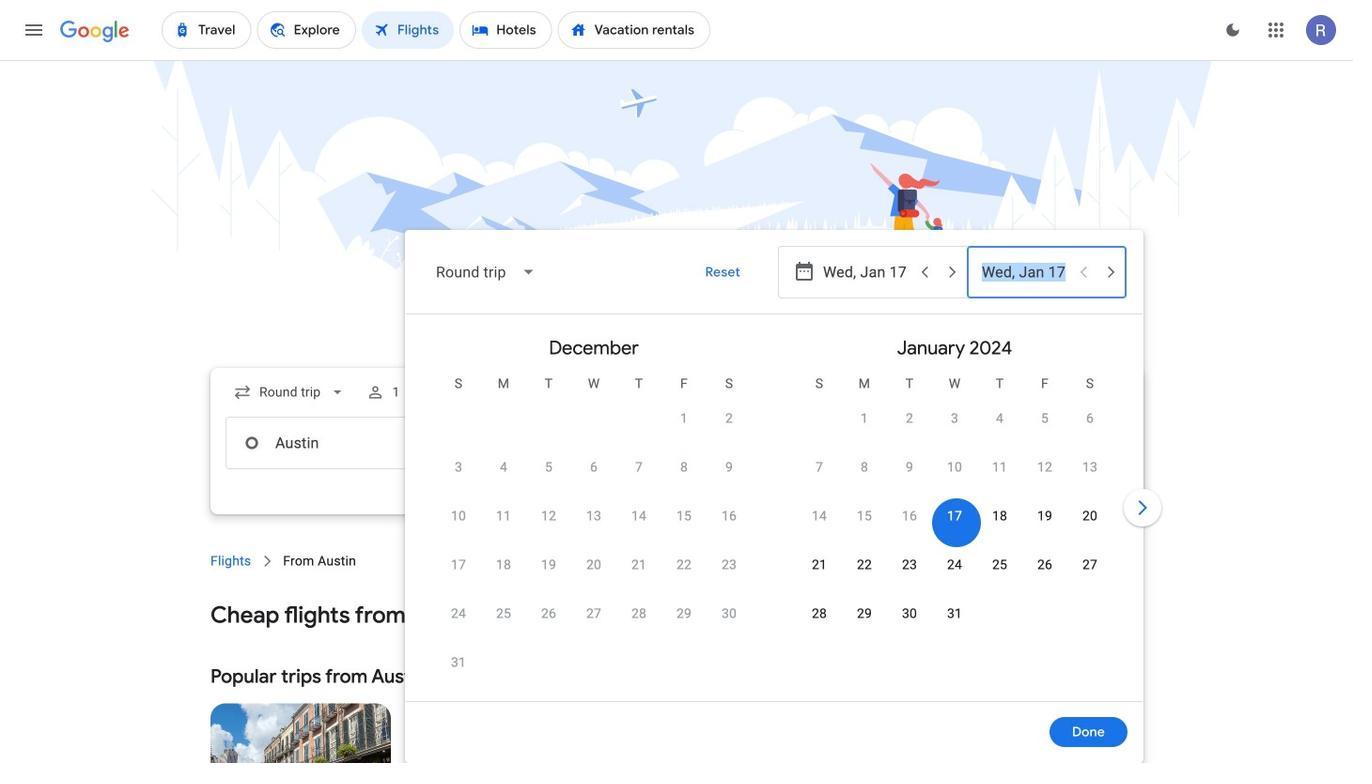 Task type: vqa. For each thing, say whether or not it's contained in the screenshot.
wed, dec 27 'element'
yes



Task type: locate. For each thing, give the bounding box(es) containing it.
fri, dec 29 element
[[677, 605, 692, 624]]

cell
[[436, 550, 481, 595], [481, 550, 526, 595]]

fri, dec 8 element
[[680, 459, 688, 477]]

None text field
[[226, 417, 491, 470]]

tue, jan 30 element
[[902, 605, 917, 624]]

row down mon, jan 22 element
[[797, 597, 977, 650]]

sat, jan 6 element
[[1086, 410, 1094, 429]]

fri, dec 1 element
[[680, 410, 688, 429]]

sun, dec 10 element
[[451, 507, 466, 526]]

0 vertical spatial return text field
[[982, 247, 1068, 298]]

sat, dec 23 element
[[722, 556, 737, 575]]

fri, jan 5 element
[[1041, 410, 1049, 429]]

row up wed, jan 31 element
[[797, 548, 1113, 601]]

Departure text field
[[823, 418, 910, 469]]

next image
[[1120, 486, 1165, 531]]

mon, jan 15 element
[[857, 507, 872, 526]]

thu, dec 28 element
[[631, 605, 647, 624]]

tue, dec 19 element
[[541, 556, 556, 575]]

tue, jan 16 element
[[902, 507, 917, 526]]

tue, jan 9 element
[[906, 459, 913, 477]]

main menu image
[[23, 19, 45, 41]]

sun, jan 14 element
[[812, 507, 827, 526]]

mon, dec 11 element
[[496, 507, 511, 526]]

row
[[662, 394, 752, 455], [842, 394, 1113, 455], [436, 450, 752, 504], [797, 450, 1113, 504], [436, 499, 752, 553], [797, 499, 1113, 553], [436, 548, 752, 601], [797, 548, 1113, 601], [436, 597, 752, 650], [797, 597, 977, 650]]

1 vertical spatial return text field
[[982, 418, 1068, 469]]

row up "thu, jan 11" element
[[842, 394, 1113, 455]]

fri, dec 22 element
[[677, 556, 692, 575]]

thu, jan 25 element
[[992, 556, 1007, 575]]

sat, dec 30 element
[[722, 605, 737, 624]]

sun, dec 3 element
[[455, 459, 462, 477]]

row up "wed, dec 20" element
[[436, 499, 752, 553]]

thu, jan 18 element
[[992, 507, 1007, 526]]

grid
[[413, 322, 1135, 713]]

2 cell from the left
[[481, 550, 526, 595]]

sun, dec 24 element
[[451, 605, 466, 624]]

cell up mon, dec 25 element on the bottom
[[481, 550, 526, 595]]

row up wed, jan 17, departure date. element
[[797, 450, 1113, 504]]

1 return text field from the top
[[982, 247, 1068, 298]]

row up wed, dec 13 "element"
[[436, 450, 752, 504]]

Return text field
[[982, 247, 1068, 298], [982, 418, 1068, 469]]

sun, dec 31 element
[[451, 654, 466, 673]]

2 row group from the left
[[774, 322, 1135, 694]]

wed, jan 31 element
[[947, 605, 962, 624]]

none text field inside flight search box
[[226, 417, 491, 470]]

Departure text field
[[823, 247, 910, 298]]

mon, jan 22 element
[[857, 556, 872, 575]]

mon, dec 4 element
[[500, 459, 507, 477]]

sun, jan 7 element
[[816, 459, 823, 477]]

row group
[[413, 322, 774, 699], [774, 322, 1135, 694]]

wed, jan 17, departure date. element
[[947, 507, 962, 526]]

change appearance image
[[1210, 8, 1255, 53]]

cell up sun, dec 24 element
[[436, 550, 481, 595]]

None field
[[421, 250, 551, 295], [226, 376, 355, 410], [421, 250, 551, 295], [226, 376, 355, 410]]



Task type: describe. For each thing, give the bounding box(es) containing it.
sat, dec 2 element
[[725, 410, 733, 429]]

fri, jan 26 element
[[1037, 556, 1053, 575]]

row up wed, jan 24 element
[[797, 499, 1113, 553]]

Flight search field
[[195, 230, 1165, 764]]

fri, dec 15 element
[[677, 507, 692, 526]]

2 return text field from the top
[[982, 418, 1068, 469]]

sat, dec 9 element
[[725, 459, 733, 477]]

thu, dec 7 element
[[635, 459, 643, 477]]

mon, dec 25 element
[[496, 605, 511, 624]]

row up wed, dec 27 element
[[436, 548, 752, 601]]

sun, jan 21 element
[[812, 556, 827, 575]]

sat, jan 20 element
[[1082, 507, 1098, 526]]

thu, jan 4 element
[[996, 410, 1004, 429]]

tue, jan 2 element
[[906, 410, 913, 429]]

wed, jan 10 element
[[947, 459, 962, 477]]

sun, jan 28 element
[[812, 605, 827, 624]]

tue, jan 23 element
[[902, 556, 917, 575]]

tue, dec 26 element
[[541, 605, 556, 624]]

wed, dec 13 element
[[586, 507, 601, 526]]

tue, dec 5 element
[[545, 459, 553, 477]]

fri, jan 19 element
[[1037, 507, 1053, 526]]

thu, dec 14 element
[[631, 507, 647, 526]]

row up fri, dec 8 element
[[662, 394, 752, 455]]

wed, dec 27 element
[[586, 605, 601, 624]]

sat, jan 27 element
[[1082, 556, 1098, 575]]

wed, jan 24 element
[[947, 556, 962, 575]]

sat, dec 16 element
[[722, 507, 737, 526]]

mon, jan 29 element
[[857, 605, 872, 624]]

thu, dec 21 element
[[631, 556, 647, 575]]

wed, dec 20 element
[[586, 556, 601, 575]]

fri, jan 12 element
[[1037, 459, 1053, 477]]

mon, jan 1 element
[[861, 410, 868, 429]]

row down "wed, dec 20" element
[[436, 597, 752, 650]]

thu, jan 11 element
[[992, 459, 1007, 477]]

1 cell from the left
[[436, 550, 481, 595]]

sat, jan 13 element
[[1082, 459, 1098, 477]]

tue, dec 12 element
[[541, 507, 556, 526]]

mon, jan 8 element
[[861, 459, 868, 477]]

grid inside flight search box
[[413, 322, 1135, 713]]

wed, jan 3 element
[[951, 410, 959, 429]]

wed, dec 6 element
[[590, 459, 598, 477]]

86 US dollars text field
[[1096, 718, 1128, 742]]

1 row group from the left
[[413, 322, 774, 699]]



